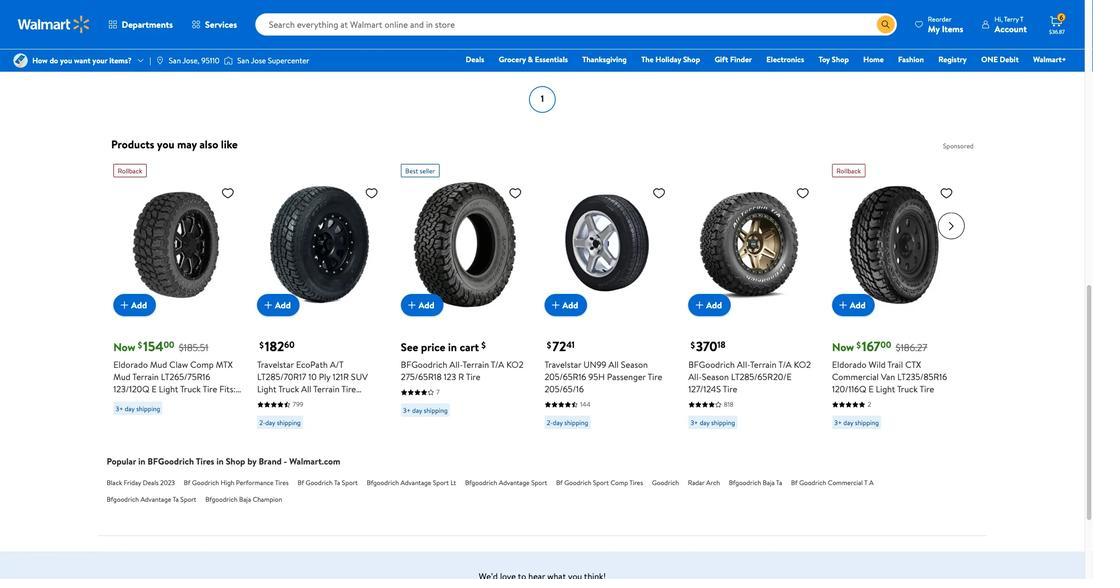 Task type: describe. For each thing, give the bounding box(es) containing it.
commercial inside now $ 167 00 $186.27 eldorado wild trail ctx commercial van lt235/85r16 120/116q e light truck tire
[[833, 371, 879, 383]]

bfgoodrich baja ta link
[[729, 478, 783, 488]]

toy
[[819, 54, 830, 65]]

high
[[221, 478, 234, 488]]

$ inside see price in cart $
[[482, 339, 486, 351]]

travelstar ecopath a/t lt285/70r17 10 ply 121r suv light truck all terrain tire 285/70/17
[[257, 359, 368, 408]]

add for add to cart image related to 154
[[131, 299, 147, 311]]

2000-
[[113, 395, 138, 408]]

sport for bfgoodrich advantage sport
[[532, 478, 548, 488]]

bfgoodrich advantage sport lt
[[367, 478, 456, 488]]

also
[[200, 137, 218, 152]]

trail
[[888, 359, 904, 371]]

brand
[[259, 456, 282, 468]]

2
[[868, 400, 872, 409]]

electronics
[[767, 54, 805, 65]]

add button for "bfgoodrich all-terrain t/a ko2 275/65r18 123 r tire" image
[[401, 294, 444, 317]]

Walmart Site-Wide search field
[[256, 13, 897, 36]]

gift finder link
[[710, 53, 757, 65]]

reorder my items
[[928, 14, 964, 35]]

3+ day shipping for product group containing 167
[[835, 418, 879, 427]]

|
[[150, 55, 151, 66]]

add for 167 add to cart image
[[850, 299, 866, 311]]

san jose, 95110
[[169, 55, 220, 66]]

bfgoodrich for bfgoodrich baja champion
[[205, 495, 238, 504]]

60
[[284, 339, 295, 351]]

rollback for 167
[[837, 166, 861, 176]]

jose,
[[183, 55, 200, 66]]

advantage for bfgoodrich advantage sport lt
[[401, 478, 432, 488]]

travelstar un99 all season 205/65r16 95h passenger tire 205/65/16
[[545, 359, 663, 395]]

thanksgiving link
[[578, 53, 632, 65]]

0 horizontal spatial you
[[60, 55, 72, 66]]

day left 02
[[125, 404, 135, 414]]

0 horizontal spatial deals
[[143, 478, 159, 488]]

bf goodrich commercial t a
[[792, 478, 874, 488]]

144
[[581, 400, 591, 409]]

t inside the hi, terry t account
[[1021, 14, 1024, 24]]

205/65/16
[[545, 383, 584, 395]]

bf goodrich high performance tires link
[[184, 478, 289, 488]]

product group containing see price in cart
[[401, 160, 529, 434]]

the
[[642, 54, 654, 65]]

tire inside bfgoodrich all-terrain t/a ko2 all-season lt285/65r20/e 127/124s tire
[[723, 383, 738, 395]]

t/a for lt285/65r20/e
[[779, 359, 792, 371]]

product group containing 72
[[545, 160, 673, 434]]

add button for bfgoodrich all-terrain t/a ko2 all-season lt285/65r20/e 127/124s tire image
[[689, 294, 731, 317]]

add to favorites list, bfgoodrich all-terrain t/a ko2 all-season lt285/65r20/e 127/124s tire image
[[797, 186, 810, 200]]

4 goodrich from the left
[[652, 478, 679, 488]]

terrain inside bfgoodrich all-terrain t/a ko2 275/65r18 123 r tire
[[463, 359, 489, 371]]

0 vertical spatial deals
[[466, 54, 485, 65]]

see
[[401, 339, 419, 355]]

now $ 167 00 $186.27 eldorado wild trail ctx commercial van lt235/85r16 120/116q e light truck tire
[[833, 337, 948, 395]]

black friday deals 2023
[[107, 478, 175, 488]]

add to cart image for 154
[[118, 299, 131, 312]]

tire inside bfgoodrich all-terrain t/a ko2 275/65r18 123 r tire
[[466, 371, 481, 383]]

bf for bf goodrich sport comp tires
[[556, 478, 563, 488]]

$ 182 60
[[259, 337, 295, 356]]

bfgoodrich all-terrain t/a ko2 all-season lt285/65r20/e 127/124s tire
[[689, 359, 811, 395]]

6
[[1060, 13, 1064, 22]]

fashion
[[899, 54, 925, 65]]

add to cart image for 167
[[837, 299, 850, 312]]

supercenter
[[268, 55, 310, 66]]

bf for bf goodrich high performance tires
[[184, 478, 190, 488]]

818
[[724, 400, 734, 409]]

799
[[293, 400, 304, 409]]

3+ for "bfgoodrich all-terrain t/a ko2 275/65r18 123 r tire" image
[[403, 406, 411, 415]]

add to favorites list, bfgoodrich all-terrain t/a ko2 275/65r18 123 r tire image
[[509, 186, 522, 200]]

167
[[862, 337, 881, 356]]

one debit link
[[977, 53, 1024, 65]]

ply
[[319, 371, 331, 383]]

all- for r
[[450, 359, 463, 371]]

sport for bf goodrich sport comp tires
[[593, 478, 609, 488]]

add for add to cart icon for 370
[[707, 299, 722, 311]]

hi,
[[995, 14, 1003, 24]]

popular
[[107, 456, 136, 468]]

add to favorites list, travelstar ecopath a/t lt285/70r17 10 ply 121r suv light truck all terrain tire 285/70/17 image
[[365, 186, 378, 200]]

may
[[177, 137, 197, 152]]

your
[[93, 55, 108, 66]]

add to cart image for 370
[[693, 299, 707, 312]]

season inside the travelstar un99 all season 205/65r16 95h passenger tire 205/65/16
[[621, 359, 648, 371]]

1 horizontal spatial mud
[[150, 359, 167, 371]]

0 horizontal spatial tires
[[196, 456, 214, 468]]

truck inside now $ 167 00 $186.27 eldorado wild trail ctx commercial van lt235/85r16 120/116q e light truck tire
[[898, 383, 918, 395]]

1 link
[[529, 87, 556, 113]]

bfgoodrich baja ta
[[729, 478, 783, 488]]

2 tab from the top
[[102, 35, 275, 69]]

2500
[[197, 395, 218, 408]]

$185.51
[[179, 341, 209, 354]]

product group containing 154
[[113, 160, 242, 434]]

Search search field
[[256, 13, 897, 36]]

reorder
[[928, 14, 952, 24]]

$ inside $ 182 60
[[259, 339, 264, 351]]

e inside now $ 167 00 $186.27 eldorado wild trail ctx commercial van lt235/85r16 120/116q e light truck tire
[[869, 383, 874, 395]]

lt
[[451, 478, 456, 488]]

tire inside now $ 154 00 $185.51 eldorado mud claw comp mtx mud terrain lt265/75r16 123/120q e light truck tire fits: 2000-02 dodge ram 2500 base, 2013-14 toyota fj cruiser base
[[203, 383, 217, 395]]

121r
[[333, 371, 349, 383]]

friday
[[124, 478, 141, 488]]

bfgoodrich for bfgoodrich advantage sport lt
[[367, 478, 399, 488]]

day down '205/65/16'
[[553, 418, 563, 427]]

dodge
[[150, 395, 176, 408]]

day down 285/70/17
[[266, 418, 275, 427]]

bfgoodrich for bfgoodrich advantage ta sport
[[107, 495, 139, 504]]

registry link
[[934, 53, 972, 65]]

essentials
[[535, 54, 568, 65]]

add button for "eldorado wild trail ctx commercial van lt235/85r16 120/116q e light truck tire" image
[[833, 294, 875, 317]]

123/120q
[[113, 383, 150, 395]]

add button for travelstar ecopath a/t lt285/70r17 10 ply 121r suv light truck all terrain tire 285/70/17 image
[[257, 294, 300, 317]]

toy shop link
[[814, 53, 854, 65]]

ctx
[[906, 359, 922, 371]]

2 add to cart image from the left
[[262, 299, 275, 312]]

comp inside now $ 154 00 $185.51 eldorado mud claw comp mtx mud terrain lt265/75r16 123/120q e light truck tire fits: 2000-02 dodge ram 2500 base, 2013-14 toyota fj cruiser base
[[190, 359, 214, 371]]

light inside now $ 167 00 $186.27 eldorado wild trail ctx commercial van lt235/85r16 120/116q e light truck tire
[[876, 383, 896, 395]]

all- for lt285/65r20/e
[[737, 359, 751, 371]]

toy shop
[[819, 54, 849, 65]]

tires for bf goodrich sport comp tires
[[630, 478, 643, 488]]

toyota
[[145, 408, 170, 420]]

walmart+
[[1034, 54, 1067, 65]]

 image for san
[[224, 55, 233, 66]]

ram
[[178, 395, 195, 408]]

cruiser
[[183, 408, 211, 420]]

2 horizontal spatial shop
[[832, 54, 849, 65]]

light inside now $ 154 00 $185.51 eldorado mud claw comp mtx mud terrain lt265/75r16 123/120q e light truck tire fits: 2000-02 dodge ram 2500 base, 2013-14 toyota fj cruiser base
[[159, 383, 178, 395]]

$36.87
[[1050, 28, 1066, 35]]

14
[[134, 408, 143, 420]]

hi, terry t account
[[995, 14, 1028, 35]]

205/65r16
[[545, 371, 587, 383]]

bfgoodrich for bfgoodrich advantage sport
[[465, 478, 498, 488]]

black
[[107, 478, 122, 488]]

ko2 for bfgoodrich all-terrain t/a ko2 all-season lt285/65r20/e 127/124s tire
[[794, 359, 811, 371]]

bfgoodrich advantage ta sport
[[107, 495, 196, 504]]

sponsored
[[944, 142, 974, 151]]

ta for advantage
[[173, 495, 179, 504]]

t/a for r
[[491, 359, 505, 371]]

truck inside now $ 154 00 $185.51 eldorado mud claw comp mtx mud terrain lt265/75r16 123/120q e light truck tire fits: 2000-02 dodge ram 2500 base, 2013-14 toyota fj cruiser base
[[180, 383, 201, 395]]

performance
[[236, 478, 274, 488]]

tire inside travelstar ecopath a/t lt285/70r17 10 ply 121r suv light truck all terrain tire 285/70/17
[[342, 383, 356, 395]]

items
[[942, 23, 964, 35]]

goodrich for bf goodrich ta sport
[[306, 478, 333, 488]]

1 horizontal spatial shop
[[683, 54, 701, 65]]

travelstar for 182
[[257, 359, 294, 371]]

e inside now $ 154 00 $185.51 eldorado mud claw comp mtx mud terrain lt265/75r16 123/120q e light truck tire fits: 2000-02 dodge ram 2500 base, 2013-14 toyota fj cruiser base
[[152, 383, 157, 395]]

bf goodrich ta sport
[[298, 478, 358, 488]]

day down 120/116q
[[844, 418, 854, 427]]

3+ for "eldorado wild trail ctx commercial van lt235/85r16 120/116q e light truck tire" image
[[835, 418, 842, 427]]

goodrich for bf goodrich sport comp tires
[[565, 478, 592, 488]]

now for 167
[[833, 339, 855, 355]]

black friday deals 2023 link
[[107, 478, 175, 488]]

san for san jose, 95110
[[169, 55, 181, 66]]

in inside see price in cart $
[[448, 339, 457, 355]]

1 horizontal spatial in
[[217, 456, 224, 468]]

fj
[[172, 408, 181, 420]]

3+ down the 127/124s
[[691, 418, 699, 427]]

add to favorites list, eldorado wild trail ctx commercial van lt235/85r16 120/116q e light truck tire image
[[940, 186, 954, 200]]

grocery
[[499, 54, 526, 65]]

price
[[421, 339, 446, 355]]

95110
[[201, 55, 220, 66]]

finder
[[730, 54, 752, 65]]

all inside the travelstar un99 all season 205/65r16 95h passenger tire 205/65/16
[[609, 359, 619, 371]]

add for add to cart icon for 72
[[563, 299, 579, 311]]



Task type: vqa. For each thing, say whether or not it's contained in the screenshot.
the 'all' inside Add all to cart button
no



Task type: locate. For each thing, give the bounding box(es) containing it.
0 vertical spatial t
[[1021, 14, 1024, 24]]

1 e from the left
[[152, 383, 157, 395]]

3 add button from the left
[[401, 294, 444, 317]]

1 $ from the left
[[138, 339, 142, 351]]

eldorado up 123/120q
[[113, 359, 148, 371]]

by
[[248, 456, 257, 468]]

1 horizontal spatial light
[[257, 383, 277, 395]]

mtx
[[216, 359, 233, 371]]

season inside bfgoodrich all-terrain t/a ko2 all-season lt285/65r20/e 127/124s tire
[[702, 371, 729, 383]]

1 bf from the left
[[184, 478, 190, 488]]

ko2 inside bfgoodrich all-terrain t/a ko2 275/65r18 123 r tire
[[507, 359, 524, 371]]

bf for bf goodrich ta sport
[[298, 478, 304, 488]]

3+ day shipping for product group containing see price in cart
[[403, 406, 448, 415]]

ko2 left 205/65r16
[[507, 359, 524, 371]]

add to cart image up 72
[[549, 299, 563, 312]]

6 add button from the left
[[833, 294, 875, 317]]

0 horizontal spatial comp
[[190, 359, 214, 371]]

ta left bf goodrich commercial t a link
[[777, 478, 783, 488]]

$ inside now $ 167 00 $186.27 eldorado wild trail ctx commercial van lt235/85r16 120/116q e light truck tire
[[857, 339, 861, 351]]

add button up 60
[[257, 294, 300, 317]]

0 horizontal spatial season
[[621, 359, 648, 371]]

add up price
[[419, 299, 435, 311]]

add button up 41
[[545, 294, 587, 317]]

advantage for bfgoodrich advantage ta sport
[[141, 495, 171, 504]]

2 2- from the left
[[547, 418, 553, 427]]

add up 60
[[275, 299, 291, 311]]

0 horizontal spatial  image
[[13, 53, 28, 68]]

light inside travelstar ecopath a/t lt285/70r17 10 ply 121r suv light truck all terrain tire 285/70/17
[[257, 383, 277, 395]]

tire right r
[[466, 371, 481, 383]]

3 product group from the left
[[401, 160, 529, 434]]

$ left 154
[[138, 339, 142, 351]]

2 horizontal spatial bfgoodrich
[[689, 359, 735, 371]]

3 $ from the left
[[482, 339, 486, 351]]

3 goodrich from the left
[[565, 478, 592, 488]]

in left cart
[[448, 339, 457, 355]]

0 horizontal spatial add to cart image
[[118, 299, 131, 312]]

3+ down 275/65r18
[[403, 406, 411, 415]]

1 add to cart image from the left
[[118, 299, 131, 312]]

1 horizontal spatial advantage
[[401, 478, 432, 488]]

1 horizontal spatial baja
[[763, 478, 775, 488]]

2 add from the left
[[275, 299, 291, 311]]

tire inside now $ 167 00 $186.27 eldorado wild trail ctx commercial van lt235/85r16 120/116q e light truck tire
[[920, 383, 935, 395]]

0 horizontal spatial t/a
[[491, 359, 505, 371]]

5 goodrich from the left
[[800, 478, 827, 488]]

41
[[567, 339, 575, 351]]

my
[[928, 23, 940, 35]]

terrain inside travelstar ecopath a/t lt285/70r17 10 ply 121r suv light truck all terrain tire 285/70/17
[[313, 383, 340, 395]]

1 horizontal spatial 00
[[881, 339, 892, 351]]

6 product group from the left
[[833, 160, 961, 434]]

2- for 182
[[259, 418, 266, 427]]

travelstar down "182"
[[257, 359, 294, 371]]

goodrich link
[[652, 478, 679, 488]]

bfgoodrich advantage sport lt link
[[367, 478, 456, 488]]

add up 18
[[707, 299, 722, 311]]

0 vertical spatial baja
[[763, 478, 775, 488]]

1 horizontal spatial tires
[[275, 478, 289, 488]]

add button up price
[[401, 294, 444, 317]]

2 horizontal spatial add to cart image
[[837, 299, 850, 312]]

2 rollback from the left
[[837, 166, 861, 176]]

bfgoodrich down '$ 370 18'
[[689, 359, 735, 371]]

2 horizontal spatial light
[[876, 383, 896, 395]]

in right popular
[[138, 456, 145, 468]]

t left a
[[865, 478, 868, 488]]

ko2 inside bfgoodrich all-terrain t/a ko2 all-season lt285/65r20/e 127/124s tire
[[794, 359, 811, 371]]

add to favorites list, travelstar un99 all season 205/65r16 95h passenger tire 205/65/16 image
[[653, 186, 666, 200]]

add to cart image up see
[[406, 299, 419, 312]]

0 horizontal spatial t
[[865, 478, 868, 488]]

like
[[221, 137, 238, 152]]

2 horizontal spatial advantage
[[499, 478, 530, 488]]

commercial up the 2
[[833, 371, 879, 383]]

all- inside bfgoodrich all-terrain t/a ko2 275/65r18 123 r tire
[[450, 359, 463, 371]]

$ inside now $ 154 00 $185.51 eldorado mud claw comp mtx mud terrain lt265/75r16 123/120q e light truck tire fits: 2000-02 dodge ram 2500 base, 2013-14 toyota fj cruiser base
[[138, 339, 142, 351]]

travelstar down $ 72 41
[[545, 359, 582, 371]]

0 horizontal spatial 2-day shipping
[[259, 418, 301, 427]]

1 light from the left
[[159, 383, 178, 395]]

1 horizontal spatial ko2
[[794, 359, 811, 371]]

 image for how
[[13, 53, 28, 68]]

2 travelstar from the left
[[545, 359, 582, 371]]

1 ko2 from the left
[[507, 359, 524, 371]]

baja for ta
[[763, 478, 775, 488]]

1 san from the left
[[169, 55, 181, 66]]

bf for bf goodrich commercial t a
[[792, 478, 798, 488]]

$ left 167
[[857, 339, 861, 351]]

add up 41
[[563, 299, 579, 311]]

ta for goodrich
[[334, 478, 340, 488]]

0 horizontal spatial add to cart image
[[406, 299, 419, 312]]

arch
[[707, 478, 720, 488]]

2023
[[160, 478, 175, 488]]

passenger
[[607, 371, 646, 383]]

fits:
[[219, 383, 236, 395]]

goodrich for bf goodrich high performance tires
[[192, 478, 219, 488]]

tires
[[196, 456, 214, 468], [275, 478, 289, 488], [630, 478, 643, 488]]

ta
[[334, 478, 340, 488], [777, 478, 783, 488], [173, 495, 179, 504]]

1 horizontal spatial season
[[702, 371, 729, 383]]

0 horizontal spatial in
[[138, 456, 145, 468]]

bf goodrich commercial t a link
[[792, 478, 874, 488]]

00 inside now $ 154 00 $185.51 eldorado mud claw comp mtx mud terrain lt265/75r16 123/120q e light truck tire fits: 2000-02 dodge ram 2500 base, 2013-14 toyota fj cruiser base
[[164, 339, 174, 351]]

bfgoodrich down price
[[401, 359, 448, 371]]

all right un99
[[609, 359, 619, 371]]

2-day shipping down 285/70/17
[[259, 418, 301, 427]]

1 horizontal spatial 2-
[[547, 418, 553, 427]]

now inside now $ 167 00 $186.27 eldorado wild trail ctx commercial van lt235/85r16 120/116q e light truck tire
[[833, 339, 855, 355]]

3+ for eldorado mud claw comp mtx mud terrain lt265/75r16 123/120q e light truck tire fits: 2000-02 dodge ram 2500 base, 2013-14 toyota fj cruiser base image
[[116, 404, 123, 414]]

$
[[138, 339, 142, 351], [259, 339, 264, 351], [482, 339, 486, 351], [547, 339, 552, 351], [691, 339, 695, 351], [857, 339, 861, 351]]

1 vertical spatial baja
[[239, 495, 251, 504]]

1 horizontal spatial bfgoodrich
[[401, 359, 448, 371]]

 image
[[13, 53, 28, 68], [224, 55, 233, 66]]

goodrich for bf goodrich commercial t a
[[800, 478, 827, 488]]

truck right van
[[898, 383, 918, 395]]

add up 154
[[131, 299, 147, 311]]

mud up 2000-
[[113, 371, 131, 383]]

182
[[265, 337, 284, 356]]

rollback for 154
[[118, 166, 142, 176]]

0 horizontal spatial travelstar
[[257, 359, 294, 371]]

5 add button from the left
[[689, 294, 731, 317]]

t/a inside bfgoodrich all-terrain t/a ko2 275/65r18 123 r tire
[[491, 359, 505, 371]]

1 vertical spatial t
[[865, 478, 868, 488]]

all up 799
[[301, 383, 312, 395]]

bfgoodrich inside bfgoodrich all-terrain t/a ko2 all-season lt285/65r20/e 127/124s tire
[[689, 359, 735, 371]]

now inside now $ 154 00 $185.51 eldorado mud claw comp mtx mud terrain lt265/75r16 123/120q e light truck tire fits: 2000-02 dodge ram 2500 base, 2013-14 toyota fj cruiser base
[[113, 339, 136, 355]]

eldorado for 167
[[833, 359, 867, 371]]

1 horizontal spatial deals
[[466, 54, 485, 65]]

0 horizontal spatial mud
[[113, 371, 131, 383]]

2 horizontal spatial add to cart image
[[693, 299, 707, 312]]

seller
[[420, 166, 435, 176]]

3 light from the left
[[876, 383, 896, 395]]

0 vertical spatial tab
[[102, 1, 275, 35]]

add to cart image for 72
[[549, 299, 563, 312]]

2 00 from the left
[[881, 339, 892, 351]]

commercial left a
[[828, 478, 863, 488]]

t/a inside bfgoodrich all-terrain t/a ko2 all-season lt285/65r20/e 127/124s tire
[[779, 359, 792, 371]]

walmart image
[[18, 16, 90, 33]]

the holiday shop
[[642, 54, 701, 65]]

0 horizontal spatial all-
[[450, 359, 463, 371]]

$186.27
[[896, 341, 928, 354]]

2- down '205/65/16'
[[547, 418, 553, 427]]

eldorado wild trail ctx commercial van lt235/85r16 120/116q e light truck tire image
[[833, 182, 958, 308]]

ecopath
[[296, 359, 328, 371]]

1 travelstar from the left
[[257, 359, 294, 371]]

0 vertical spatial comp
[[190, 359, 214, 371]]

2 horizontal spatial truck
[[898, 383, 918, 395]]

1 vertical spatial deals
[[143, 478, 159, 488]]

add button
[[113, 294, 156, 317], [257, 294, 300, 317], [401, 294, 444, 317], [545, 294, 587, 317], [689, 294, 731, 317], [833, 294, 875, 317]]

tire inside the travelstar un99 all season 205/65r16 95h passenger tire 205/65/16
[[648, 371, 663, 383]]

bfgoodrich for 275/65r18
[[401, 359, 448, 371]]

deals link
[[461, 53, 490, 65]]

2 horizontal spatial in
[[448, 339, 457, 355]]

ta down 2023
[[173, 495, 179, 504]]

travelstar for 72
[[545, 359, 582, 371]]

tire down ctx
[[920, 383, 935, 395]]

00 up wild
[[881, 339, 892, 351]]

0 vertical spatial you
[[60, 55, 72, 66]]

next slide for products you may also like list image
[[939, 213, 965, 240]]

0 vertical spatial commercial
[[833, 371, 879, 383]]

now left 154
[[113, 339, 136, 355]]

bfgoodrich for all-
[[689, 359, 735, 371]]

1 2- from the left
[[259, 418, 266, 427]]

radar arch link
[[688, 478, 720, 488]]

claw
[[169, 359, 188, 371]]

1 eldorado from the left
[[113, 359, 148, 371]]

0 horizontal spatial 2-
[[259, 418, 266, 427]]

3 add to cart image from the left
[[693, 299, 707, 312]]

$ inside $ 72 41
[[547, 339, 552, 351]]

3 truck from the left
[[898, 383, 918, 395]]

1 horizontal spatial eldorado
[[833, 359, 867, 371]]

bf goodrich high performance tires
[[184, 478, 289, 488]]

00 for 167
[[881, 339, 892, 351]]

champion
[[253, 495, 282, 504]]

0 horizontal spatial all
[[301, 383, 312, 395]]

1 add from the left
[[131, 299, 147, 311]]

1 tab from the top
[[102, 1, 275, 35]]

add button up 154
[[113, 294, 156, 317]]

285/70/17
[[257, 395, 295, 408]]

3+ day shipping for product group containing 154
[[116, 404, 160, 414]]

bf right bfgoodrich baja ta link
[[792, 478, 798, 488]]

eldorado mud claw comp mtx mud terrain lt265/75r16 123/120q e light truck tire fits: 2000-02 dodge ram 2500 base, 2013-14 toyota fj cruiser base image
[[113, 182, 239, 308]]

bfgoodrich inside bfgoodrich all-terrain t/a ko2 275/65r18 123 r tire
[[401, 359, 448, 371]]

bfgoodrich right bf goodrich ta sport
[[367, 478, 399, 488]]

$ left 370
[[691, 339, 695, 351]]

travelstar un99 all season 205/65r16 95h passenger tire 205/65/16 image
[[545, 182, 671, 308]]

00 up claw at left
[[164, 339, 174, 351]]

thanksgiving
[[583, 54, 627, 65]]

tire right passenger
[[648, 371, 663, 383]]

san left jose
[[237, 55, 249, 66]]

0 horizontal spatial light
[[159, 383, 178, 395]]

2 add to cart image from the left
[[549, 299, 563, 312]]

travelstar ecopath a/t lt285/70r17 10 ply 121r suv light truck all terrain tire 285/70/17 image
[[257, 182, 383, 308]]

truck up "cruiser"
[[180, 383, 201, 395]]

tires left goodrich link
[[630, 478, 643, 488]]

travelstar
[[257, 359, 294, 371], [545, 359, 582, 371]]

2 san from the left
[[237, 55, 249, 66]]

1 00 from the left
[[164, 339, 174, 351]]

all-
[[450, 359, 463, 371], [737, 359, 751, 371], [689, 371, 702, 383]]

1 horizontal spatial t
[[1021, 14, 1024, 24]]

1 add to cart image from the left
[[406, 299, 419, 312]]

now for 154
[[113, 339, 136, 355]]

1 horizontal spatial all-
[[689, 371, 702, 383]]

light down wild
[[876, 383, 896, 395]]

in
[[448, 339, 457, 355], [138, 456, 145, 468], [217, 456, 224, 468]]

e right 02
[[152, 383, 157, 395]]

0 horizontal spatial bfgoodrich
[[148, 456, 194, 468]]

1 horizontal spatial t/a
[[779, 359, 792, 371]]

$ left "182"
[[259, 339, 264, 351]]

how
[[32, 55, 48, 66]]

season
[[621, 359, 648, 371], [702, 371, 729, 383]]

bfgoodrich down black
[[107, 495, 139, 504]]

5 $ from the left
[[691, 339, 695, 351]]

1 horizontal spatial san
[[237, 55, 249, 66]]

add button for travelstar un99 all season 205/65r16 95h passenger tire 205/65/16 image
[[545, 294, 587, 317]]

gift finder
[[715, 54, 752, 65]]

now left 167
[[833, 339, 855, 355]]

2 add button from the left
[[257, 294, 300, 317]]

&
[[528, 54, 533, 65]]

2 light from the left
[[257, 383, 277, 395]]

bfgoodrich
[[401, 359, 448, 371], [689, 359, 735, 371], [148, 456, 194, 468]]

san left jose,
[[169, 55, 181, 66]]

3 add from the left
[[419, 299, 435, 311]]

1 vertical spatial you
[[157, 137, 175, 152]]

electronics link
[[762, 53, 810, 65]]

2 e from the left
[[869, 383, 874, 395]]

2013-
[[113, 408, 134, 420]]

bfgoodrich all-terrain t/a ko2 all-season lt285/65r20/e 127/124s tire image
[[689, 182, 814, 308]]

bfgoodrich advantage ta sport link
[[107, 495, 196, 504]]

2 $ from the left
[[259, 339, 264, 351]]

bf right 2023
[[184, 478, 190, 488]]

1 horizontal spatial truck
[[279, 383, 299, 395]]

e
[[152, 383, 157, 395], [869, 383, 874, 395]]

you right do
[[60, 55, 72, 66]]

4 product group from the left
[[545, 160, 673, 434]]

1 goodrich from the left
[[192, 478, 219, 488]]

product group containing 370
[[689, 160, 817, 434]]

bfgoodrich advantage sport link
[[465, 478, 548, 488]]

ko2 for bfgoodrich all-terrain t/a ko2 275/65r18 123 r tire
[[507, 359, 524, 371]]

items?
[[109, 55, 132, 66]]

$ inside '$ 370 18'
[[691, 339, 695, 351]]

shop right toy
[[832, 54, 849, 65]]

truck inside travelstar ecopath a/t lt285/70r17 10 ply 121r suv light truck all terrain tire 285/70/17
[[279, 383, 299, 395]]

bfgoodrich down high on the left bottom of page
[[205, 495, 238, 504]]

ta for baja
[[777, 478, 783, 488]]

0 horizontal spatial truck
[[180, 383, 201, 395]]

deals left grocery
[[466, 54, 485, 65]]

add button up 167
[[833, 294, 875, 317]]

sport for bfgoodrich advantage sport lt
[[433, 478, 449, 488]]

2-day shipping down 144
[[547, 418, 589, 427]]

do
[[50, 55, 58, 66]]

1 horizontal spatial all
[[609, 359, 619, 371]]

advantage for bfgoodrich advantage sport
[[499, 478, 530, 488]]

0 horizontal spatial rollback
[[118, 166, 142, 176]]

tires for bf goodrich high performance tires
[[275, 478, 289, 488]]

2 2-day shipping from the left
[[547, 418, 589, 427]]

comp down $185.51
[[190, 359, 214, 371]]

eldorado inside now $ 167 00 $186.27 eldorado wild trail ctx commercial van lt235/85r16 120/116q e light truck tire
[[833, 359, 867, 371]]

suv
[[351, 371, 368, 383]]

season up 818
[[702, 371, 729, 383]]

6 $ from the left
[[857, 339, 861, 351]]

5 product group from the left
[[689, 160, 817, 434]]

0 vertical spatial all
[[609, 359, 619, 371]]

you
[[60, 55, 72, 66], [157, 137, 175, 152]]

1 horizontal spatial e
[[869, 383, 874, 395]]

bfgoodrich up 2023
[[148, 456, 194, 468]]

e up the 2
[[869, 383, 874, 395]]

debit
[[1000, 54, 1019, 65]]

how do you want your items?
[[32, 55, 132, 66]]

day down the 127/124s
[[700, 418, 710, 427]]

tab
[[102, 1, 275, 35], [102, 35, 275, 69]]

departments button
[[99, 11, 182, 38]]

2 goodrich from the left
[[306, 478, 333, 488]]

1 add button from the left
[[113, 294, 156, 317]]

bfgoodrich baja champion link
[[205, 495, 282, 504]]

2 product group from the left
[[257, 160, 386, 434]]

add for second add to cart image from right
[[275, 299, 291, 311]]

5 add from the left
[[707, 299, 722, 311]]

6 add from the left
[[850, 299, 866, 311]]

season right un99
[[621, 359, 648, 371]]

tire right ply
[[342, 383, 356, 395]]

all inside travelstar ecopath a/t lt285/70r17 10 ply 121r suv light truck all terrain tire 285/70/17
[[301, 383, 312, 395]]

154
[[143, 337, 164, 356]]

1 horizontal spatial  image
[[224, 55, 233, 66]]

bf right bfgoodrich advantage sport
[[556, 478, 563, 488]]

shop right holiday
[[683, 54, 701, 65]]

product group containing 182
[[257, 160, 386, 434]]

$ right cart
[[482, 339, 486, 351]]

3+ left 14
[[116, 404, 123, 414]]

eldorado for 154
[[113, 359, 148, 371]]

one
[[982, 54, 999, 65]]

1 vertical spatial comp
[[611, 478, 628, 488]]

2 ko2 from the left
[[794, 359, 811, 371]]

radar
[[688, 478, 705, 488]]

ko2 right lt285/65r20/e
[[794, 359, 811, 371]]

add to favorites list, eldorado mud claw comp mtx mud terrain lt265/75r16 123/120q e light truck tire fits: 2000-02 dodge ram 2500 base, 2013-14 toyota fj cruiser base image
[[221, 186, 235, 200]]

eldorado inside now $ 154 00 $185.51 eldorado mud claw comp mtx mud terrain lt265/75r16 123/120q e light truck tire fits: 2000-02 dodge ram 2500 base, 2013-14 toyota fj cruiser base
[[113, 359, 148, 371]]

truck up 799
[[279, 383, 299, 395]]

jose
[[251, 55, 266, 66]]

add to cart image up 370
[[693, 299, 707, 312]]

want
[[74, 55, 91, 66]]

add button for eldorado mud claw comp mtx mud terrain lt265/75r16 123/120q e light truck tire fits: 2000-02 dodge ram 2500 base, 2013-14 toyota fj cruiser base image
[[113, 294, 156, 317]]

1 now from the left
[[113, 339, 136, 355]]

2 bf from the left
[[298, 478, 304, 488]]

fashion link
[[894, 53, 930, 65]]

2 now from the left
[[833, 339, 855, 355]]

comp left goodrich link
[[611, 478, 628, 488]]

00
[[164, 339, 174, 351], [881, 339, 892, 351]]

00 inside now $ 167 00 $186.27 eldorado wild trail ctx commercial van lt235/85r16 120/116q e light truck tire
[[881, 339, 892, 351]]

0 horizontal spatial e
[[152, 383, 157, 395]]

terrain inside now $ 154 00 $185.51 eldorado mud claw comp mtx mud terrain lt265/75r16 123/120q e light truck tire fits: 2000-02 dodge ram 2500 base, 2013-14 toyota fj cruiser base
[[132, 371, 159, 383]]

terrain inside bfgoodrich all-terrain t/a ko2 all-season lt285/65r20/e 127/124s tire
[[751, 359, 777, 371]]

bfgoodrich for bfgoodrich baja ta
[[729, 478, 762, 488]]

account
[[995, 23, 1028, 35]]

rollback
[[118, 166, 142, 176], [837, 166, 861, 176]]

4 add from the left
[[563, 299, 579, 311]]

add for 3rd add to cart icon from right
[[419, 299, 435, 311]]

$ 370 18
[[691, 337, 726, 356]]

shop left by
[[226, 456, 245, 468]]

registry
[[939, 54, 967, 65]]

product group containing 167
[[833, 160, 961, 434]]

add button up '$ 370 18'
[[689, 294, 731, 317]]

lt285/65r20/e
[[731, 371, 792, 383]]

4 add button from the left
[[545, 294, 587, 317]]

1 horizontal spatial you
[[157, 137, 175, 152]]

light up the "fj"
[[159, 383, 178, 395]]

search icon image
[[882, 20, 891, 29]]

2 t/a from the left
[[779, 359, 792, 371]]

120/116q
[[833, 383, 867, 395]]

tires up bf goodrich high performance tires
[[196, 456, 214, 468]]

ko2
[[507, 359, 524, 371], [794, 359, 811, 371]]

base
[[213, 408, 231, 420]]

1
[[541, 92, 544, 105]]

tires down -
[[275, 478, 289, 488]]

0 horizontal spatial ta
[[173, 495, 179, 504]]

2 horizontal spatial all-
[[737, 359, 751, 371]]

2 truck from the left
[[279, 383, 299, 395]]

2-day shipping for 182
[[259, 418, 301, 427]]

you left the may
[[157, 137, 175, 152]]

deals up the bfgoodrich advantage ta sport
[[143, 478, 159, 488]]

$ left 72
[[547, 339, 552, 351]]

one debit
[[982, 54, 1019, 65]]

0 horizontal spatial san
[[169, 55, 181, 66]]

1 horizontal spatial ta
[[334, 478, 340, 488]]

4 $ from the left
[[547, 339, 552, 351]]

bf goodrich sport comp tires
[[556, 478, 643, 488]]

1 horizontal spatial now
[[833, 339, 855, 355]]

 image
[[156, 56, 164, 65]]

1 rollback from the left
[[118, 166, 142, 176]]

0 horizontal spatial eldorado
[[113, 359, 148, 371]]

travelstar inside the travelstar un99 all season 205/65r16 95h passenger tire 205/65/16
[[545, 359, 582, 371]]

1 horizontal spatial comp
[[611, 478, 628, 488]]

370
[[697, 337, 718, 356]]

add to cart image
[[406, 299, 419, 312], [549, 299, 563, 312], [693, 299, 707, 312]]

light right base, at the bottom left of page
[[257, 383, 277, 395]]

1 horizontal spatial travelstar
[[545, 359, 582, 371]]

2-day shipping for 72
[[547, 418, 589, 427]]

3+ down 120/116q
[[835, 418, 842, 427]]

radar arch
[[688, 478, 720, 488]]

2- for 72
[[547, 418, 553, 427]]

1 horizontal spatial add to cart image
[[549, 299, 563, 312]]

0 horizontal spatial advantage
[[141, 495, 171, 504]]

products you may also like
[[111, 137, 238, 152]]

san
[[169, 55, 181, 66], [237, 55, 249, 66]]

eldorado up 120/116q
[[833, 359, 867, 371]]

3 bf from the left
[[556, 478, 563, 488]]

2 horizontal spatial ta
[[777, 478, 783, 488]]

tire left fits:
[[203, 383, 217, 395]]

commercial
[[833, 371, 879, 383], [828, 478, 863, 488]]

bfgoodrich right 'lt'
[[465, 478, 498, 488]]

3 add to cart image from the left
[[837, 299, 850, 312]]

00 for 154
[[164, 339, 174, 351]]

baja for champion
[[239, 495, 251, 504]]

day down 275/65r18
[[412, 406, 422, 415]]

02
[[138, 395, 148, 408]]

3+ day shipping
[[116, 404, 160, 414], [403, 406, 448, 415], [691, 418, 736, 427], [835, 418, 879, 427]]

0 horizontal spatial 00
[[164, 339, 174, 351]]

1 2-day shipping from the left
[[259, 418, 301, 427]]

baja
[[763, 478, 775, 488], [239, 495, 251, 504]]

1 truck from the left
[[180, 383, 201, 395]]

shop
[[683, 54, 701, 65], [832, 54, 849, 65], [226, 456, 245, 468]]

1 horizontal spatial rollback
[[837, 166, 861, 176]]

advantage
[[401, 478, 432, 488], [499, 478, 530, 488], [141, 495, 171, 504]]

72
[[553, 337, 567, 356]]

1 product group from the left
[[113, 160, 242, 434]]

0 horizontal spatial ko2
[[507, 359, 524, 371]]

bfgoodrich all-terrain t/a ko2 275/65r18 123 r tire image
[[401, 182, 527, 308]]

bfgoodrich right arch
[[729, 478, 762, 488]]

bfgoodrich all-terrain t/a ko2 275/65r18 123 r tire
[[401, 359, 524, 383]]

4 bf from the left
[[792, 478, 798, 488]]

tire up 818
[[723, 383, 738, 395]]

add to cart image
[[118, 299, 131, 312], [262, 299, 275, 312], [837, 299, 850, 312]]

2 eldorado from the left
[[833, 359, 867, 371]]

product group
[[113, 160, 242, 434], [257, 160, 386, 434], [401, 160, 529, 434], [545, 160, 673, 434], [689, 160, 817, 434], [833, 160, 961, 434]]

1 horizontal spatial 2-day shipping
[[547, 418, 589, 427]]

ta down walmart.com
[[334, 478, 340, 488]]

0 horizontal spatial shop
[[226, 456, 245, 468]]

1 horizontal spatial add to cart image
[[262, 299, 275, 312]]

2- down 285/70/17
[[259, 418, 266, 427]]

t right 'terry'
[[1021, 14, 1024, 24]]

add up 167
[[850, 299, 866, 311]]

1 vertical spatial all
[[301, 383, 312, 395]]

1 t/a from the left
[[491, 359, 505, 371]]

1 vertical spatial tab
[[102, 35, 275, 69]]

0 horizontal spatial baja
[[239, 495, 251, 504]]

san for san jose supercenter
[[237, 55, 249, 66]]

1 vertical spatial commercial
[[828, 478, 863, 488]]

2 horizontal spatial tires
[[630, 478, 643, 488]]

bf down walmart.com
[[298, 478, 304, 488]]

0 horizontal spatial now
[[113, 339, 136, 355]]

 image right 95110
[[224, 55, 233, 66]]

travelstar inside travelstar ecopath a/t lt285/70r17 10 ply 121r suv light truck all terrain tire 285/70/17
[[257, 359, 294, 371]]



